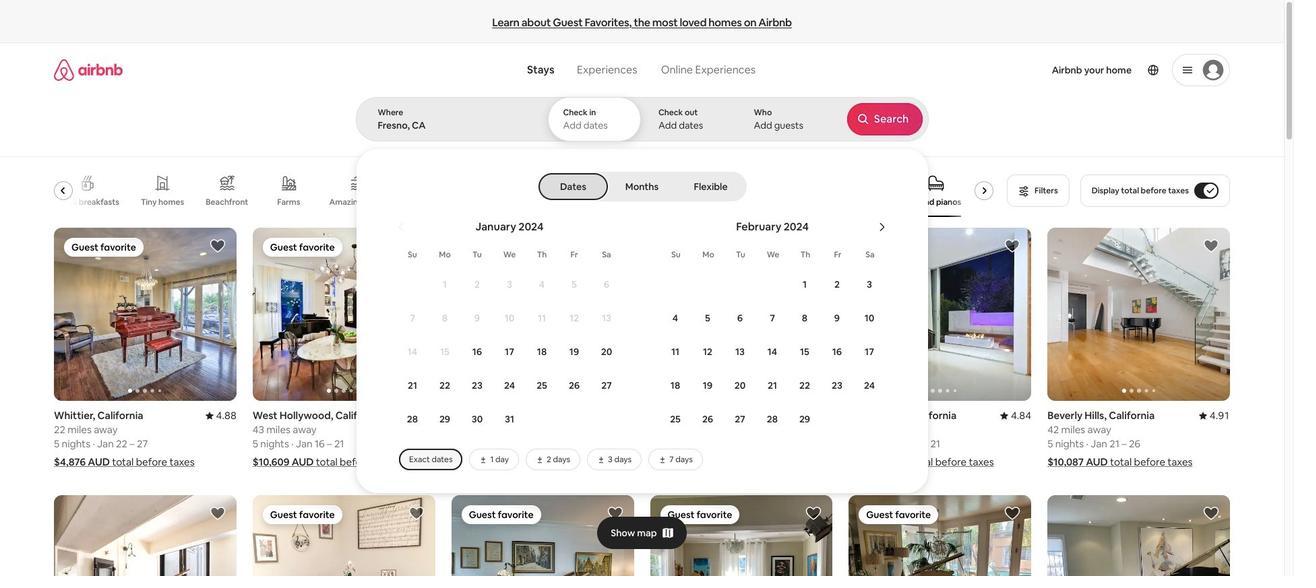 Task type: locate. For each thing, give the bounding box(es) containing it.
group
[[54, 164, 999, 217], [54, 228, 237, 401], [253, 228, 435, 401], [451, 228, 634, 401], [650, 228, 833, 401], [849, 228, 1214, 401], [1048, 228, 1230, 401], [54, 496, 237, 576], [253, 496, 435, 576], [451, 496, 634, 576], [650, 496, 833, 576], [849, 496, 1032, 576], [1048, 496, 1230, 576]]

add to wishlist: orange, california image
[[1203, 506, 1220, 522]]

add to wishlist: monterey park, california image
[[607, 238, 623, 254]]

None search field
[[356, 43, 1294, 493]]

tab list
[[540, 172, 744, 202]]

tab panel
[[356, 97, 1294, 493]]

add to wishlist: beverly hills, california image
[[1203, 238, 1220, 254]]

add to wishlist: west hollywood, california image
[[408, 238, 424, 254]]

add to wishlist: beverly hills, california image
[[806, 238, 822, 254]]

what can we help you find? tab list
[[516, 55, 649, 85]]

4.88 out of 5 average rating image
[[205, 409, 237, 422]]

Search destinations search field
[[378, 119, 525, 131]]

add to wishlist: los angeles, california image
[[1005, 238, 1021, 254], [210, 506, 226, 522], [1005, 506, 1021, 522]]

add to wishlist: ontario, california image
[[607, 506, 623, 522]]



Task type: describe. For each thing, give the bounding box(es) containing it.
add to wishlist: whittier, california image
[[210, 238, 226, 254]]

4.91 out of 5 average rating image
[[1199, 409, 1230, 422]]

calendar application
[[372, 206, 1294, 471]]

4.96 out of 5 average rating image
[[404, 409, 435, 422]]

add to wishlist: jurupa valley, california image
[[408, 506, 424, 522]]

add to wishlist: los angeles, california image
[[806, 506, 822, 522]]

profile element
[[777, 43, 1230, 97]]

4.84 out of 5 average rating image
[[1000, 409, 1032, 422]]



Task type: vqa. For each thing, say whether or not it's contained in the screenshot.
Add to wishlist: Whittier, California icon
yes



